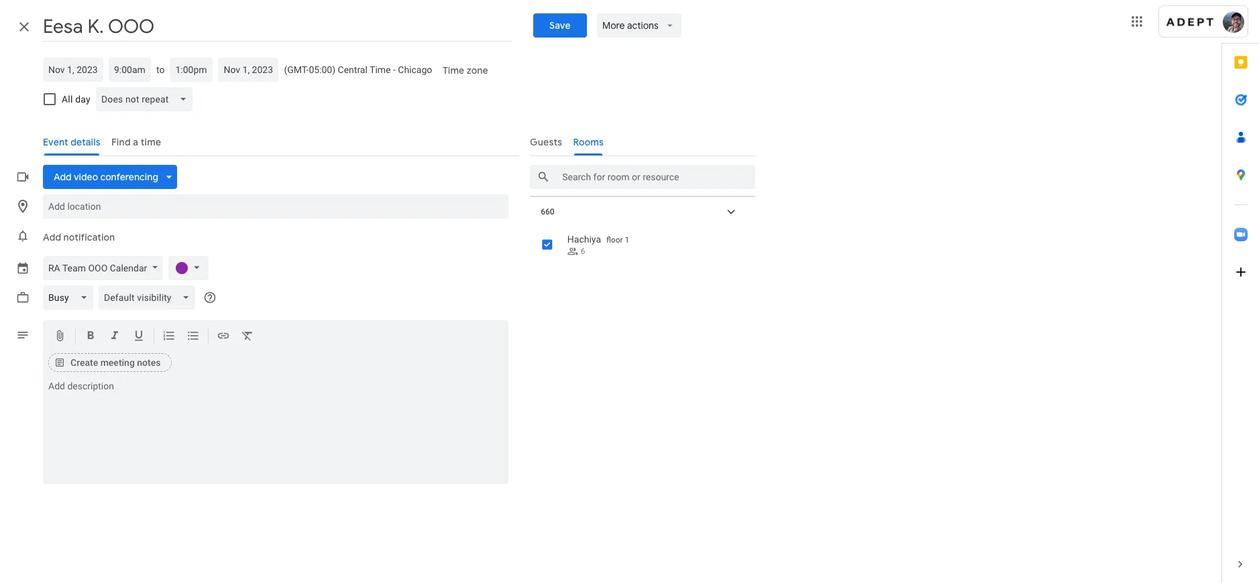 Task type: vqa. For each thing, say whether or not it's contained in the screenshot.
time zone button
yes



Task type: describe. For each thing, give the bounding box(es) containing it.
bulleted list image
[[187, 330, 200, 345]]

calendar
[[110, 263, 147, 274]]

660
[[541, 207, 555, 216]]

(gmt-
[[284, 64, 309, 75]]

notification
[[63, 232, 115, 244]]

add notification
[[43, 232, 115, 244]]

add notification button
[[38, 222, 120, 254]]

more
[[603, 19, 625, 32]]

Title text field
[[43, 12, 512, 42]]

ra team ooo calendar
[[48, 263, 147, 274]]

add for add notification
[[43, 232, 61, 244]]

day
[[75, 94, 91, 105]]

add for add video conferencing
[[54, 171, 72, 183]]

floor
[[607, 236, 624, 245]]

End time text field
[[175, 62, 208, 78]]

1 time from the left
[[370, 64, 391, 75]]

italic image
[[108, 330, 121, 345]]

time zone button
[[438, 58, 494, 83]]

more actions arrow_drop_down
[[603, 19, 677, 32]]

05:00)
[[309, 64, 336, 75]]

End date text field
[[224, 62, 273, 78]]

numbered list image
[[162, 330, 176, 345]]

save button
[[533, 13, 587, 38]]

building: 660 tree item
[[530, 197, 756, 265]]

1
[[626, 236, 630, 245]]

save
[[550, 19, 571, 32]]

loading... progress bar
[[478, 188, 920, 191]]

arrow_drop_down
[[665, 19, 677, 32]]

Search for room or resource text field
[[563, 169, 751, 185]]

insert link image
[[217, 330, 230, 345]]

zone
[[467, 64, 489, 77]]

hachiya
[[568, 234, 602, 245]]

Start date text field
[[48, 62, 98, 78]]

video
[[74, 171, 98, 183]]

available room: hachiya, floor 1. currently selected. has capacity for 6 people. tree item
[[530, 225, 756, 265]]

ra
[[48, 263, 60, 274]]



Task type: locate. For each thing, give the bounding box(es) containing it.
formatting options toolbar
[[43, 321, 509, 353]]

underline image
[[132, 330, 146, 345]]

meeting
[[100, 358, 135, 369]]

2 time from the left
[[443, 64, 465, 77]]

6
[[581, 247, 586, 256]]

0 horizontal spatial time
[[370, 64, 391, 75]]

bold image
[[84, 330, 97, 345]]

time inside button
[[443, 64, 465, 77]]

actions
[[628, 19, 659, 32]]

create meeting notes
[[70, 358, 161, 369]]

660 element
[[541, 207, 555, 216]]

tab list
[[1223, 44, 1260, 546]]

hachiya floor 1 6
[[568, 234, 630, 256]]

Start time text field
[[114, 62, 146, 78]]

all day
[[62, 94, 91, 105]]

add left video
[[54, 171, 72, 183]]

add video conferencing button
[[43, 165, 177, 189]]

time
[[370, 64, 391, 75], [443, 64, 465, 77]]

1 vertical spatial add
[[43, 232, 61, 244]]

chicago
[[398, 64, 432, 75]]

-
[[393, 64, 396, 75]]

1 horizontal spatial time
[[443, 64, 465, 77]]

conferencing
[[100, 171, 158, 183]]

to
[[156, 64, 165, 75]]

all
[[62, 94, 73, 105]]

Description text field
[[43, 381, 509, 482]]

add
[[54, 171, 72, 183], [43, 232, 61, 244]]

(gmt-05:00) central time - chicago
[[284, 64, 432, 75]]

remove formatting image
[[241, 330, 254, 345]]

central
[[338, 64, 368, 75]]

add inside button
[[43, 232, 61, 244]]

team
[[62, 263, 86, 274]]

None field
[[96, 87, 198, 111], [43, 286, 99, 310], [99, 286, 201, 310], [96, 87, 198, 111], [43, 286, 99, 310], [99, 286, 201, 310]]

add video conferencing
[[54, 171, 158, 183]]

ooo
[[88, 263, 108, 274]]

create
[[70, 358, 98, 369]]

time left - at the top
[[370, 64, 391, 75]]

notes
[[137, 358, 161, 369]]

0 vertical spatial add
[[54, 171, 72, 183]]

add up ra at top
[[43, 232, 61, 244]]

time zone
[[443, 64, 489, 77]]

time left zone at the left
[[443, 64, 465, 77]]

add inside "popup button"
[[54, 171, 72, 183]]

create meeting notes button
[[48, 354, 172, 373]]

Location text field
[[48, 195, 504, 219]]



